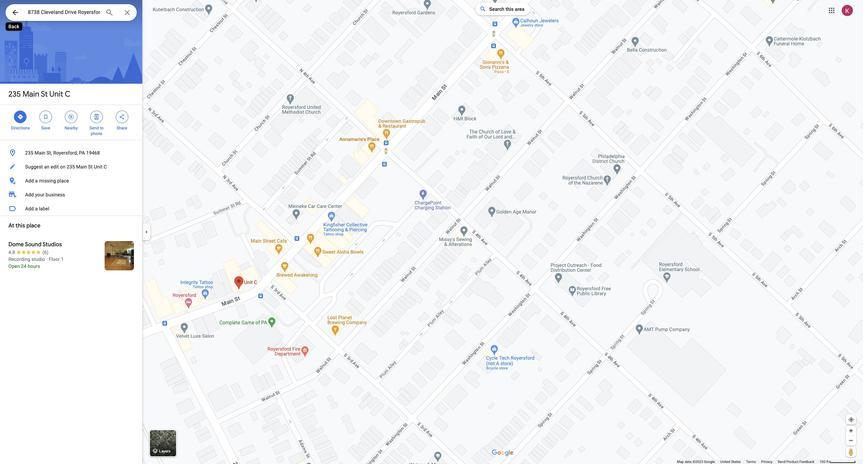 Task type: vqa. For each thing, say whether or not it's contained in the screenshot.


Task type: describe. For each thing, give the bounding box(es) containing it.
235 main st unit c main content
[[0, 0, 142, 464]]

ft
[[827, 460, 829, 464]]

layers
[[159, 449, 171, 454]]

open
[[8, 264, 20, 269]]

send for send to phone
[[90, 126, 99, 131]]

edit
[[51, 164, 59, 170]]

google
[[705, 460, 716, 464]]

send product feedback button
[[778, 460, 815, 464]]

235 for 235 main st, royersford, pa 19468
[[25, 150, 33, 156]]

zoom out image
[[849, 438, 854, 443]]


[[93, 113, 100, 121]]

area
[[515, 6, 525, 12]]

add for add a label
[[25, 206, 34, 212]]

to
[[100, 126, 104, 131]]

add for add a missing place
[[25, 178, 34, 184]]

nearby
[[65, 126, 78, 131]]

send product feedback
[[778, 460, 815, 464]]

dome
[[8, 241, 24, 248]]

 search field
[[6, 4, 137, 22]]

235 for 235 main st unit c
[[8, 89, 21, 99]]


[[17, 113, 24, 121]]

on
[[60, 164, 66, 170]]

add for add your business
[[25, 192, 34, 198]]

add a label
[[25, 206, 49, 212]]

this for at
[[16, 222, 25, 229]]

sound
[[25, 241, 41, 248]]

main for st
[[23, 89, 39, 99]]

google maps element
[[0, 0, 864, 464]]

search this area button
[[476, 3, 531, 15]]

235 main st, royersford, pa 19468
[[25, 150, 100, 156]]

show your location image
[[849, 417, 855, 423]]

4.8
[[8, 250, 15, 255]]


[[119, 113, 125, 121]]

terms button
[[747, 460, 757, 464]]

main for st,
[[35, 150, 45, 156]]

place inside add a missing place button
[[57, 178, 69, 184]]

studios
[[43, 241, 62, 248]]

an
[[44, 164, 49, 170]]

directions
[[11, 126, 30, 131]]

235 inside "button"
[[67, 164, 75, 170]]

main inside suggest an edit on 235 main st unit c "button"
[[76, 164, 87, 170]]

hours
[[28, 264, 40, 269]]

0 vertical spatial unit
[[49, 89, 63, 99]]

phone
[[91, 131, 102, 136]]

label
[[39, 206, 49, 212]]

c inside "button"
[[104, 164, 107, 170]]

recording studio · floor 1 open 24 hours
[[8, 257, 64, 269]]

google account: kenny nguyen  
(kenny.nguyen@adept.ai) image
[[843, 5, 854, 16]]

footer inside google maps element
[[678, 460, 820, 464]]

studio
[[32, 257, 45, 262]]

united states button
[[721, 460, 742, 464]]

terms
[[747, 460, 757, 464]]

(6)
[[42, 250, 48, 255]]

at this place
[[8, 222, 40, 229]]

a for label
[[35, 206, 38, 212]]


[[43, 113, 49, 121]]

none field inside 8738 cleveland drive royersford, pa 19468 field
[[28, 8, 100, 16]]

add a label button
[[0, 202, 142, 216]]

your
[[35, 192, 44, 198]]

missing
[[39, 178, 56, 184]]

this for search
[[506, 6, 514, 12]]

share
[[117, 126, 127, 131]]



Task type: locate. For each thing, give the bounding box(es) containing it.
send up phone
[[90, 126, 99, 131]]

0 vertical spatial send
[[90, 126, 99, 131]]

100 ft
[[820, 460, 829, 464]]

footer containing map data ©2023 google
[[678, 460, 820, 464]]

add down suggest
[[25, 178, 34, 184]]

235 main st, royersford, pa 19468 button
[[0, 146, 142, 160]]

add
[[25, 178, 34, 184], [25, 192, 34, 198], [25, 206, 34, 212]]

privacy button
[[762, 460, 773, 464]]

royersford,
[[53, 150, 78, 156]]

0 horizontal spatial place
[[26, 222, 40, 229]]

floor
[[49, 257, 60, 262]]

235 up suggest
[[25, 150, 33, 156]]

main left st,
[[35, 150, 45, 156]]

st
[[41, 89, 48, 99], [88, 164, 93, 170]]


[[11, 8, 20, 17]]

0 horizontal spatial this
[[16, 222, 25, 229]]

24
[[21, 264, 26, 269]]

at
[[8, 222, 14, 229]]

0 vertical spatial st
[[41, 89, 48, 99]]

2 vertical spatial main
[[76, 164, 87, 170]]

a left label
[[35, 206, 38, 212]]

1 horizontal spatial unit
[[94, 164, 103, 170]]

100
[[820, 460, 826, 464]]

privacy
[[762, 460, 773, 464]]

235
[[8, 89, 21, 99], [25, 150, 33, 156], [67, 164, 75, 170]]

1 vertical spatial send
[[778, 460, 786, 464]]

place down on
[[57, 178, 69, 184]]

place
[[57, 178, 69, 184], [26, 222, 40, 229]]

1 vertical spatial add
[[25, 192, 34, 198]]


[[68, 113, 74, 121]]

a left missing
[[35, 178, 38, 184]]

0 vertical spatial main
[[23, 89, 39, 99]]

2 vertical spatial add
[[25, 206, 34, 212]]

data
[[685, 460, 692, 464]]

send for send product feedback
[[778, 460, 786, 464]]

map
[[678, 460, 684, 464]]

add left your
[[25, 192, 34, 198]]

this left area
[[506, 6, 514, 12]]

add left label
[[25, 206, 34, 212]]

unit
[[49, 89, 63, 99], [94, 164, 103, 170]]

united
[[721, 460, 731, 464]]

2 a from the top
[[35, 206, 38, 212]]

this
[[506, 6, 514, 12], [16, 222, 25, 229]]

0 vertical spatial place
[[57, 178, 69, 184]]

1 vertical spatial c
[[104, 164, 107, 170]]

1 horizontal spatial this
[[506, 6, 514, 12]]

unit inside "button"
[[94, 164, 103, 170]]

main inside 235 main st, royersford, pa 19468 button
[[35, 150, 45, 156]]

add your business
[[25, 192, 65, 198]]

save
[[41, 126, 50, 131]]

·
[[46, 257, 48, 262]]

send inside send product feedback button
[[778, 460, 786, 464]]

collapse side panel image
[[143, 228, 150, 236]]

1 add from the top
[[25, 178, 34, 184]]

search
[[490, 6, 505, 12]]

st up 
[[41, 89, 48, 99]]

send
[[90, 126, 99, 131], [778, 460, 786, 464]]

st down 19468
[[88, 164, 93, 170]]

main up 
[[23, 89, 39, 99]]

suggest an edit on 235 main st unit c button
[[0, 160, 142, 174]]

this right at
[[16, 222, 25, 229]]

235 inside button
[[25, 150, 33, 156]]

main down pa
[[76, 164, 87, 170]]

0 horizontal spatial unit
[[49, 89, 63, 99]]

send left product on the right of page
[[778, 460, 786, 464]]

st inside "button"
[[88, 164, 93, 170]]

product
[[787, 460, 799, 464]]

recording
[[8, 257, 30, 262]]

united states
[[721, 460, 742, 464]]

zoom in image
[[849, 428, 854, 433]]

business
[[46, 192, 65, 198]]

1 horizontal spatial place
[[57, 178, 69, 184]]

2 vertical spatial 235
[[67, 164, 75, 170]]

1 vertical spatial this
[[16, 222, 25, 229]]

search this area
[[490, 6, 525, 12]]

19468
[[86, 150, 100, 156]]

0 horizontal spatial send
[[90, 126, 99, 131]]

dome sound studios
[[8, 241, 62, 248]]

show street view coverage image
[[847, 447, 857, 457]]

0 vertical spatial this
[[506, 6, 514, 12]]

a
[[35, 178, 38, 184], [35, 206, 38, 212]]

0 vertical spatial a
[[35, 178, 38, 184]]

footer
[[678, 460, 820, 464]]

0 vertical spatial add
[[25, 178, 34, 184]]

feedback
[[800, 460, 815, 464]]

add a missing place
[[25, 178, 69, 184]]

4.8 stars 6 reviews image
[[8, 249, 48, 256]]

this inside 235 main st unit c main content
[[16, 222, 25, 229]]

a for missing
[[35, 178, 38, 184]]

1 horizontal spatial send
[[778, 460, 786, 464]]

0 horizontal spatial st
[[41, 89, 48, 99]]

0 horizontal spatial c
[[65, 89, 71, 99]]

8738 Cleveland Drive Royersford, PA 19468 field
[[6, 4, 137, 21]]

0 horizontal spatial 235
[[8, 89, 21, 99]]

add your business link
[[0, 188, 142, 202]]

unit up "actions for 235 main st unit c" region
[[49, 89, 63, 99]]

235 main st unit c
[[8, 89, 71, 99]]

©2023
[[693, 460, 704, 464]]

main
[[23, 89, 39, 99], [35, 150, 45, 156], [76, 164, 87, 170]]

0 vertical spatial 235
[[8, 89, 21, 99]]

unit down 19468
[[94, 164, 103, 170]]

1 vertical spatial a
[[35, 206, 38, 212]]

235 up 
[[8, 89, 21, 99]]

1
[[61, 257, 64, 262]]

st,
[[47, 150, 52, 156]]

1 a from the top
[[35, 178, 38, 184]]

states
[[732, 460, 742, 464]]

map data ©2023 google
[[678, 460, 716, 464]]

suggest an edit on 235 main st unit c
[[25, 164, 107, 170]]

1 horizontal spatial st
[[88, 164, 93, 170]]

1 vertical spatial unit
[[94, 164, 103, 170]]

1 horizontal spatial 235
[[25, 150, 33, 156]]

this inside search this area button
[[506, 6, 514, 12]]

suggest
[[25, 164, 43, 170]]

1 vertical spatial place
[[26, 222, 40, 229]]

0 vertical spatial c
[[65, 89, 71, 99]]

c
[[65, 89, 71, 99], [104, 164, 107, 170]]

actions for 235 main st unit c region
[[0, 105, 142, 140]]

pa
[[79, 150, 85, 156]]

1 vertical spatial main
[[35, 150, 45, 156]]

place down add a label
[[26, 222, 40, 229]]

send to phone
[[90, 126, 104, 136]]

1 vertical spatial 235
[[25, 150, 33, 156]]

add a missing place button
[[0, 174, 142, 188]]

3 add from the top
[[25, 206, 34, 212]]

 button
[[6, 4, 25, 22]]

235 right on
[[67, 164, 75, 170]]

None field
[[28, 8, 100, 16]]

2 add from the top
[[25, 192, 34, 198]]

2 horizontal spatial 235
[[67, 164, 75, 170]]

1 vertical spatial st
[[88, 164, 93, 170]]

100 ft button
[[820, 460, 856, 464]]

1 horizontal spatial c
[[104, 164, 107, 170]]

send inside send to phone
[[90, 126, 99, 131]]



